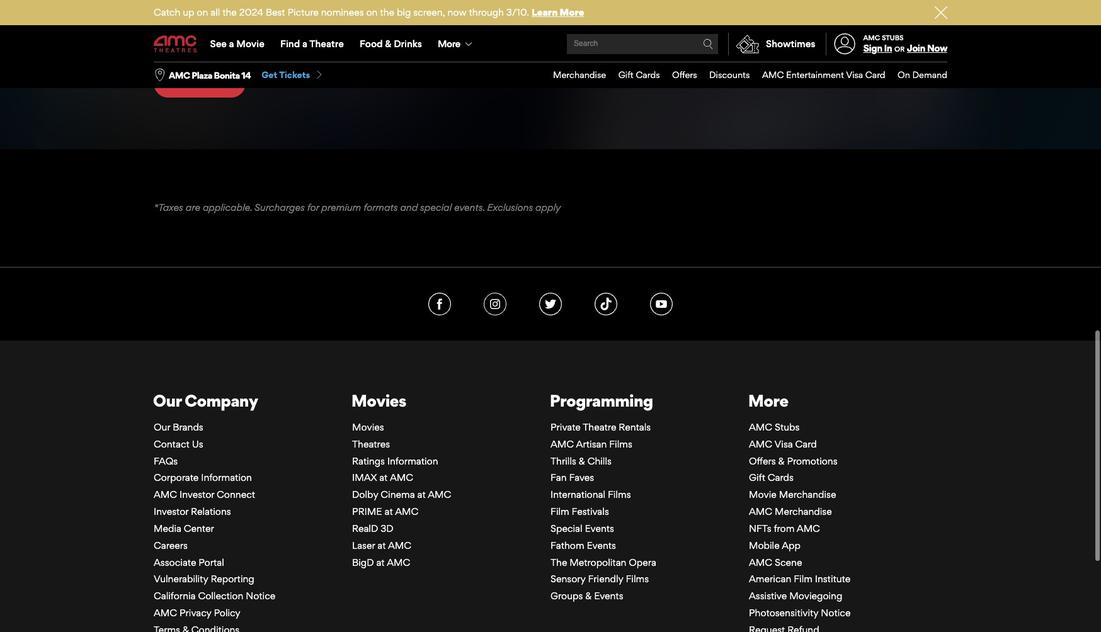 Task type: vqa. For each thing, say whether or not it's contained in the screenshot.
a-
no



Task type: locate. For each thing, give the bounding box(es) containing it.
0 horizontal spatial gift
[[619, 69, 634, 80]]

all
[[211, 6, 220, 18]]

associate portal link
[[154, 557, 224, 569]]

get tickets down min
[[174, 77, 226, 89]]

& inside menu
[[385, 38, 392, 50]]

1 vertical spatial movies
[[352, 422, 384, 434]]

0 horizontal spatial visa
[[775, 439, 793, 450]]

menu down showtimes image
[[541, 62, 948, 88]]

1 vertical spatial film
[[794, 574, 813, 586]]

1 vertical spatial visa
[[775, 439, 793, 450]]

films up festivals
[[608, 489, 631, 501]]

faves
[[569, 472, 595, 484]]

our inside our brands contact us faqs corporate information amc investor connect investor relations media center careers associate portal vulnerability reporting california collection notice amc privacy policy
[[154, 422, 170, 434]]

movies up movies link at left
[[352, 391, 406, 411]]

our up contact at bottom left
[[154, 422, 170, 434]]

notice down reporting
[[246, 591, 276, 603]]

0 horizontal spatial more
[[438, 38, 460, 50]]

private theatre rentals amc artisan films thrills & chills fan faves international films film festivals special events fathom events the metropolitan opera sensory friendly films groups & events
[[551, 422, 657, 603]]

get tickets link
[[154, 69, 246, 98], [262, 69, 324, 81]]

bigd
[[352, 557, 374, 569]]

learn more link
[[532, 6, 585, 18]]

amc logo image
[[154, 36, 198, 53], [154, 36, 198, 53]]

0 horizontal spatial get tickets link
[[154, 69, 246, 98]]

& right food
[[385, 38, 392, 50]]

card inside menu
[[866, 69, 886, 80]]

merchandise up the amc merchandise link
[[779, 489, 837, 501]]

films down opera
[[626, 574, 649, 586]]

0 horizontal spatial cards
[[636, 69, 660, 80]]

2 vertical spatial more
[[749, 391, 789, 411]]

amc twitter image
[[540, 293, 562, 316]]

information up connect
[[201, 472, 252, 484]]

1 horizontal spatial a
[[302, 38, 308, 50]]

tickets down find
[[279, 69, 310, 80]]

media center link
[[154, 523, 214, 535]]

get tickets
[[262, 69, 310, 80], [174, 77, 226, 89]]

2 vertical spatial events
[[594, 591, 624, 603]]

1
[[154, 51, 157, 61]]

get right the 14
[[262, 69, 278, 80]]

movie down 2024
[[237, 38, 265, 50]]

more up amc stubs link
[[749, 391, 789, 411]]

a
[[229, 38, 234, 50], [302, 38, 308, 50]]

tickets down min
[[193, 77, 226, 89]]

1 horizontal spatial gift
[[749, 472, 766, 484]]

fathom events link
[[551, 540, 616, 552]]

amc up sign on the top of page
[[864, 33, 881, 42]]

0 vertical spatial gift cards link
[[606, 62, 660, 88]]

1 vertical spatial cards
[[768, 472, 794, 484]]

offers left discounts
[[673, 69, 697, 80]]

min
[[185, 51, 202, 61]]

our for our brands contact us faqs corporate information amc investor connect investor relations media center careers associate portal vulnerability reporting california collection notice amc privacy policy
[[154, 422, 170, 434]]

a right find
[[302, 38, 308, 50]]

our company
[[153, 391, 258, 411]]

amc down showtimes link
[[763, 69, 784, 80]]

information
[[388, 455, 438, 467], [201, 472, 252, 484]]

events down the friendly
[[594, 591, 624, 603]]

amc merchandise link
[[749, 506, 832, 518]]

1 vertical spatial stubs
[[775, 422, 800, 434]]

stubs inside the 'amc stubs sign in or join now'
[[882, 33, 904, 42]]

1 vertical spatial investor
[[154, 506, 189, 518]]

offers down amc visa card link
[[749, 455, 776, 467]]

footer
[[0, 267, 1102, 633]]

1 vertical spatial theatre
[[583, 422, 617, 434]]

theatre up artisan
[[583, 422, 617, 434]]

or
[[895, 45, 905, 54]]

1 vertical spatial offers
[[749, 455, 776, 467]]

formats
[[364, 202, 398, 214]]

card up the promotions
[[796, 439, 817, 450]]

1 vertical spatial gift cards link
[[749, 472, 794, 484]]

0 vertical spatial gift
[[619, 69, 634, 80]]

corporate
[[154, 472, 199, 484]]

1 horizontal spatial theatre
[[583, 422, 617, 434]]

1 vertical spatial our
[[154, 422, 170, 434]]

more inside 'footer'
[[749, 391, 789, 411]]

1 horizontal spatial cards
[[768, 472, 794, 484]]

0 vertical spatial theatre
[[310, 38, 344, 50]]

cards up movie merchandise 'link' on the bottom right of page
[[768, 472, 794, 484]]

our brands contact us faqs corporate information amc investor connect investor relations media center careers associate portal vulnerability reporting california collection notice amc privacy policy
[[154, 422, 276, 620]]

gift cards
[[619, 69, 660, 80]]

our up 'our brands' link
[[153, 391, 182, 411]]

reporting
[[211, 574, 254, 586]]

1 horizontal spatial card
[[866, 69, 886, 80]]

film inside private theatre rentals amc artisan films thrills & chills fan faves international films film festivals special events fathom events the metropolitan opera sensory friendly films groups & events
[[551, 506, 570, 518]]

0 horizontal spatial stubs
[[775, 422, 800, 434]]

1 horizontal spatial movie
[[749, 489, 777, 501]]

catch up on all the 2024 best picture nominees on the big screen, now through 3/10. learn more
[[154, 6, 585, 18]]

0 horizontal spatial information
[[201, 472, 252, 484]]

gift inside gift cards link
[[619, 69, 634, 80]]

amc up dolby cinema at amc link
[[390, 472, 413, 484]]

0 vertical spatial offers
[[673, 69, 697, 80]]

discounts link
[[697, 62, 750, 88]]

1 horizontal spatial get
[[262, 69, 278, 80]]

amc plaza bonita 14 button
[[169, 69, 251, 81]]

0 horizontal spatial on
[[197, 6, 208, 18]]

notice down moviegoing
[[821, 608, 851, 620]]

tickets for the rightmost get tickets link
[[279, 69, 310, 80]]

0 vertical spatial our
[[153, 391, 182, 411]]

movies for movies theatres ratings information imax at amc dolby cinema at amc prime at amc reald 3d laser at amc bigd at amc
[[352, 422, 384, 434]]

hr
[[159, 51, 171, 61]]

stubs up in
[[882, 33, 904, 42]]

on left all
[[197, 6, 208, 18]]

gift cards link down the search the amc website text box
[[606, 62, 660, 88]]

film
[[551, 506, 570, 518], [794, 574, 813, 586]]

festivals
[[572, 506, 609, 518]]

amc scene link
[[749, 557, 803, 569]]

1 vertical spatial menu
[[541, 62, 948, 88]]

get tickets down find
[[262, 69, 310, 80]]

& down amc visa card link
[[779, 455, 785, 467]]

information inside the movies theatres ratings information imax at amc dolby cinema at amc prime at amc reald 3d laser at amc bigd at amc
[[388, 455, 438, 467]]

0 horizontal spatial notice
[[246, 591, 276, 603]]

sign in button
[[864, 42, 893, 54]]

0 horizontal spatial a
[[229, 38, 234, 50]]

amc right the cinema
[[428, 489, 451, 501]]

films down rentals
[[610, 439, 633, 450]]

1 vertical spatial more
[[438, 38, 460, 50]]

bigd at amc link
[[352, 557, 410, 569]]

stubs for in
[[882, 33, 904, 42]]

0 vertical spatial more
[[560, 6, 585, 18]]

careers link
[[154, 540, 188, 552]]

associate
[[154, 557, 196, 569]]

gift up movie merchandise 'link' on the bottom right of page
[[749, 472, 766, 484]]

cards down the search the amc website text box
[[636, 69, 660, 80]]

visa down amc stubs link
[[775, 439, 793, 450]]

2 horizontal spatial more
[[749, 391, 789, 411]]

amc down 54 on the top of the page
[[169, 70, 190, 80]]

1 horizontal spatial gift cards link
[[749, 472, 794, 484]]

more down the now
[[438, 38, 460, 50]]

vulnerability reporting link
[[154, 574, 254, 586]]

chills
[[588, 455, 612, 467]]

amc up thrills
[[551, 439, 574, 450]]

1 vertical spatial notice
[[821, 608, 851, 620]]

more right learn
[[560, 6, 585, 18]]

menu containing merchandise
[[541, 62, 948, 88]]

0 vertical spatial movie
[[237, 38, 265, 50]]

0 vertical spatial information
[[388, 455, 438, 467]]

reald 3d link
[[352, 523, 394, 535]]

on
[[197, 6, 208, 18], [366, 6, 378, 18]]

cookie consent banner dialog
[[0, 599, 1102, 633]]

1 a from the left
[[229, 38, 234, 50]]

the left big
[[380, 6, 395, 18]]

moviegoing
[[790, 591, 843, 603]]

amc investor connect link
[[154, 489, 255, 501]]

1 vertical spatial movie
[[749, 489, 777, 501]]

0 vertical spatial cards
[[636, 69, 660, 80]]

0 vertical spatial merchandise
[[553, 69, 606, 80]]

stubs up amc visa card link
[[775, 422, 800, 434]]

0 vertical spatial stubs
[[882, 33, 904, 42]]

groups & events link
[[551, 591, 624, 603]]

brands
[[173, 422, 203, 434]]

see a movie link
[[202, 26, 273, 62]]

a right the see in the left of the page
[[229, 38, 234, 50]]

gift cards link
[[606, 62, 660, 88], [749, 472, 794, 484]]

amc twitter image
[[540, 293, 562, 316]]

cards
[[636, 69, 660, 80], [768, 472, 794, 484]]

1 vertical spatial card
[[796, 439, 817, 450]]

0 horizontal spatial film
[[551, 506, 570, 518]]

find
[[280, 38, 300, 50]]

& up 'faves' at the bottom
[[579, 455, 585, 467]]

gift cards link up movie merchandise 'link' on the bottom right of page
[[749, 472, 794, 484]]

0 vertical spatial film
[[551, 506, 570, 518]]

on right nominees
[[366, 6, 378, 18]]

at up 3d
[[385, 506, 393, 518]]

movie up the amc merchandise link
[[749, 489, 777, 501]]

stubs inside amc stubs amc visa card offers & promotions gift cards movie merchandise amc merchandise nfts from amc mobile app amc scene american film institute assistive moviegoing photosensitivity notice
[[775, 422, 800, 434]]

1 horizontal spatial offers
[[749, 455, 776, 467]]

information inside our brands contact us faqs corporate information amc investor connect investor relations media center careers associate portal vulnerability reporting california collection notice amc privacy policy
[[201, 472, 252, 484]]

amc facebook image
[[429, 293, 451, 316], [429, 293, 451, 316]]

0 vertical spatial movies
[[352, 391, 406, 411]]

investor up media
[[154, 506, 189, 518]]

film up assistive moviegoing link
[[794, 574, 813, 586]]

movies for movies
[[352, 391, 406, 411]]

card down sign in button
[[866, 69, 886, 80]]

1 vertical spatial gift
[[749, 472, 766, 484]]

theatre down nominees
[[310, 38, 344, 50]]

amc visa card link
[[749, 439, 817, 450]]

0 horizontal spatial movie
[[237, 38, 265, 50]]

on demand
[[898, 69, 948, 80]]

amc plaza bonita 14
[[169, 70, 251, 80]]

visa down user profile image
[[847, 69, 864, 80]]

2 vertical spatial merchandise
[[775, 506, 832, 518]]

theatre inside private theatre rentals amc artisan films thrills & chills fan faves international films film festivals special events fathom events the metropolitan opera sensory friendly films groups & events
[[583, 422, 617, 434]]

1 horizontal spatial stubs
[[882, 33, 904, 42]]

2 vertical spatial films
[[626, 574, 649, 586]]

scene
[[775, 557, 803, 569]]

drinks
[[394, 38, 422, 50]]

barbie
[[154, 33, 185, 47]]

sign
[[864, 42, 883, 54]]

0 horizontal spatial get
[[174, 77, 191, 89]]

0 vertical spatial card
[[866, 69, 886, 80]]

amc tiktok image
[[595, 293, 618, 316], [595, 293, 618, 316]]

privacy
[[180, 608, 212, 620]]

2 a from the left
[[302, 38, 308, 50]]

1 horizontal spatial more
[[560, 6, 585, 18]]

prime
[[352, 506, 382, 518]]

policy
[[214, 608, 241, 620]]

picture
[[288, 6, 319, 18]]

amc down mobile
[[749, 557, 773, 569]]

in
[[885, 42, 893, 54]]

0 horizontal spatial the
[[223, 6, 237, 18]]

connect
[[217, 489, 255, 501]]

& inside amc stubs amc visa card offers & promotions gift cards movie merchandise amc merchandise nfts from amc mobile app amc scene american film institute assistive moviegoing photosensitivity notice
[[779, 455, 785, 467]]

careers
[[154, 540, 188, 552]]

events down festivals
[[585, 523, 614, 535]]

amc inside 'button'
[[169, 70, 190, 80]]

showtimes link
[[729, 33, 816, 55]]

laser at amc link
[[352, 540, 412, 552]]

1 horizontal spatial on
[[366, 6, 378, 18]]

contact
[[154, 439, 190, 450]]

0 horizontal spatial tickets
[[193, 77, 226, 89]]

1 horizontal spatial tickets
[[279, 69, 310, 80]]

information up imax at amc link
[[388, 455, 438, 467]]

get tickets link down min
[[154, 69, 246, 98]]

1 horizontal spatial the
[[380, 6, 395, 18]]

amc down 3d
[[388, 540, 412, 552]]

cinema
[[381, 489, 415, 501]]

food
[[360, 38, 383, 50]]

movies inside the movies theatres ratings information imax at amc dolby cinema at amc prime at amc reald 3d laser at amc bigd at amc
[[352, 422, 384, 434]]

0 vertical spatial visa
[[847, 69, 864, 80]]

2 the from the left
[[380, 6, 395, 18]]

amc instagram image
[[484, 293, 507, 316], [484, 293, 507, 316]]

menu
[[154, 26, 948, 62], [541, 62, 948, 88]]

showtimes image
[[729, 33, 766, 55]]

theatres link
[[352, 439, 390, 450]]

1 vertical spatial information
[[201, 472, 252, 484]]

at right imax
[[380, 472, 388, 484]]

gift down the search the amc website text box
[[619, 69, 634, 80]]

1 horizontal spatial notice
[[821, 608, 851, 620]]

merchandise down movie merchandise 'link' on the bottom right of page
[[775, 506, 832, 518]]

0 vertical spatial notice
[[246, 591, 276, 603]]

special events link
[[551, 523, 614, 535]]

1 horizontal spatial information
[[388, 455, 438, 467]]

tickets
[[279, 69, 310, 80], [193, 77, 226, 89]]

0 vertical spatial investor
[[180, 489, 214, 501]]

1 horizontal spatial film
[[794, 574, 813, 586]]

movies up theatres
[[352, 422, 384, 434]]

events
[[585, 523, 614, 535], [587, 540, 616, 552], [594, 591, 624, 603]]

reald
[[352, 523, 378, 535]]

offers
[[673, 69, 697, 80], [749, 455, 776, 467]]

0 horizontal spatial card
[[796, 439, 817, 450]]

amc down laser at amc "link"
[[387, 557, 410, 569]]

at
[[380, 472, 388, 484], [418, 489, 426, 501], [385, 506, 393, 518], [378, 540, 386, 552], [377, 557, 385, 569]]

company
[[185, 391, 258, 411]]

theatres
[[352, 439, 390, 450]]

the
[[223, 6, 237, 18], [380, 6, 395, 18]]

get tickets link down find
[[262, 69, 324, 81]]

investor up investor relations link
[[180, 489, 214, 501]]

0 vertical spatial menu
[[154, 26, 948, 62]]

amc
[[864, 33, 881, 42], [763, 69, 784, 80], [169, 70, 190, 80], [749, 422, 773, 434], [551, 439, 574, 450], [749, 439, 773, 450], [390, 472, 413, 484], [154, 489, 177, 501], [428, 489, 451, 501], [395, 506, 419, 518], [749, 506, 773, 518], [797, 523, 821, 535], [388, 540, 412, 552], [387, 557, 410, 569], [749, 557, 773, 569], [154, 608, 177, 620]]

2 on from the left
[[366, 6, 378, 18]]

film up special
[[551, 506, 570, 518]]

amc down california
[[154, 608, 177, 620]]

get left plaza at the top of the page
[[174, 77, 191, 89]]

merchandise left gift cards
[[553, 69, 606, 80]]

events up the metropolitan opera link
[[587, 540, 616, 552]]

0 horizontal spatial offers
[[673, 69, 697, 80]]

the right all
[[223, 6, 237, 18]]

thrills & chills link
[[551, 455, 612, 467]]

menu down learn
[[154, 26, 948, 62]]

stubs
[[882, 33, 904, 42], [775, 422, 800, 434]]



Task type: describe. For each thing, give the bounding box(es) containing it.
catch
[[154, 6, 180, 18]]

nominees
[[321, 6, 364, 18]]

1 vertical spatial events
[[587, 540, 616, 552]]

submit search icon image
[[703, 39, 713, 49]]

contact us link
[[154, 439, 203, 450]]

0 vertical spatial events
[[585, 523, 614, 535]]

see
[[210, 38, 227, 50]]

cards inside gift cards link
[[636, 69, 660, 80]]

film inside amc stubs amc visa card offers & promotions gift cards movie merchandise amc merchandise nfts from amc mobile app amc scene american film institute assistive moviegoing photosensitivity notice
[[794, 574, 813, 586]]

3d
[[381, 523, 394, 535]]

laser
[[352, 540, 375, 552]]

discounts
[[710, 69, 750, 80]]

amc youtube image
[[650, 293, 673, 316]]

amc up nfts
[[749, 506, 773, 518]]

rentals
[[619, 422, 651, 434]]

0 horizontal spatial gift cards link
[[606, 62, 660, 88]]

faqs link
[[154, 455, 178, 467]]

at down laser at amc "link"
[[377, 557, 385, 569]]

cards inside amc stubs amc visa card offers & promotions gift cards movie merchandise amc merchandise nfts from amc mobile app amc scene american film institute assistive moviegoing photosensitivity notice
[[768, 472, 794, 484]]

special
[[551, 523, 583, 535]]

gift inside amc stubs amc visa card offers & promotions gift cards movie merchandise amc merchandise nfts from amc mobile app amc scene american film institute assistive moviegoing photosensitivity notice
[[749, 472, 766, 484]]

california collection notice link
[[154, 591, 276, 603]]

0 vertical spatial films
[[610, 439, 633, 450]]

fathom
[[551, 540, 585, 552]]

1 the from the left
[[223, 6, 237, 18]]

1 vertical spatial merchandise
[[779, 489, 837, 501]]

prime at amc link
[[352, 506, 419, 518]]

bonita
[[214, 70, 240, 80]]

amc stubs amc visa card offers & promotions gift cards movie merchandise amc merchandise nfts from amc mobile app amc scene american film institute assistive moviegoing photosensitivity notice
[[749, 422, 851, 620]]

amc stubs sign in or join now
[[864, 33, 948, 54]]

search the AMC website text field
[[572, 39, 703, 49]]

assistive moviegoing link
[[749, 591, 843, 603]]

center
[[184, 523, 214, 535]]

exclusions
[[487, 202, 533, 214]]

us
[[192, 439, 203, 450]]

groups
[[551, 591, 583, 603]]

amc inside private theatre rentals amc artisan films thrills & chills fan faves international films film festivals special events fathom events the metropolitan opera sensory friendly films groups & events
[[551, 439, 574, 450]]

imax
[[352, 472, 377, 484]]

investor relations link
[[154, 506, 231, 518]]

a for theatre
[[302, 38, 308, 50]]

find a theatre
[[280, 38, 344, 50]]

54
[[173, 51, 183, 61]]

amc youtube image
[[650, 293, 673, 316]]

at up bigd at amc link
[[378, 540, 386, 552]]

offers inside amc stubs amc visa card offers & promotions gift cards movie merchandise amc merchandise nfts from amc mobile app amc scene american film institute assistive moviegoing photosensitivity notice
[[749, 455, 776, 467]]

nfts
[[749, 523, 772, 535]]

for
[[307, 202, 319, 214]]

amc artisan films link
[[551, 439, 633, 450]]

american film institute link
[[749, 574, 851, 586]]

get for leftmost get tickets link
[[174, 77, 191, 89]]

notice inside our brands contact us faqs corporate information amc investor connect investor relations media center careers associate portal vulnerability reporting california collection notice amc privacy policy
[[246, 591, 276, 603]]

metropolitan
[[570, 557, 627, 569]]

movie inside menu
[[237, 38, 265, 50]]

sensory friendly films link
[[551, 574, 649, 586]]

media
[[154, 523, 181, 535]]

ratings information link
[[352, 455, 438, 467]]

menu containing more
[[154, 26, 948, 62]]

institute
[[815, 574, 851, 586]]

entertainment
[[787, 69, 845, 80]]

special
[[420, 202, 452, 214]]

applicable.
[[203, 202, 252, 214]]

1 horizontal spatial get tickets
[[262, 69, 310, 80]]

amc inside the 'amc stubs sign in or join now'
[[864, 33, 881, 42]]

programming
[[550, 391, 653, 411]]

international
[[551, 489, 606, 501]]

1 horizontal spatial visa
[[847, 69, 864, 80]]

corporate information link
[[154, 472, 252, 484]]

screen,
[[414, 6, 445, 18]]

footer containing our company
[[0, 267, 1102, 633]]

california
[[154, 591, 196, 603]]

1 horizontal spatial get tickets link
[[262, 69, 324, 81]]

more button
[[430, 26, 483, 62]]

stubs for visa
[[775, 422, 800, 434]]

0 horizontal spatial get tickets
[[174, 77, 226, 89]]

movies theatres ratings information imax at amc dolby cinema at amc prime at amc reald 3d laser at amc bigd at amc
[[352, 422, 451, 569]]

mobile
[[749, 540, 780, 552]]

dolby cinema at amc link
[[352, 489, 451, 501]]

merchandise inside menu
[[553, 69, 606, 80]]

showtimes
[[766, 38, 816, 50]]

on
[[898, 69, 911, 80]]

now
[[448, 6, 467, 18]]

american
[[749, 574, 792, 586]]

apply
[[536, 202, 561, 214]]

merchandise link
[[541, 62, 606, 88]]

movies link
[[352, 422, 384, 434]]

0 horizontal spatial theatre
[[310, 38, 344, 50]]

find a theatre link
[[273, 26, 352, 62]]

relations
[[191, 506, 231, 518]]

3/10.
[[507, 6, 529, 18]]

app
[[782, 540, 801, 552]]

amc stubs link
[[749, 422, 800, 434]]

opera
[[629, 557, 657, 569]]

barbie image
[[154, 0, 303, 20]]

amc up app
[[797, 523, 821, 535]]

2024
[[239, 6, 263, 18]]

tickets for leftmost get tickets link
[[193, 77, 226, 89]]

portal
[[199, 557, 224, 569]]

movie inside amc stubs amc visa card offers & promotions gift cards movie merchandise amc merchandise nfts from amc mobile app amc scene american film institute assistive moviegoing photosensitivity notice
[[749, 489, 777, 501]]

amc entertainment visa card
[[763, 69, 886, 80]]

at right the cinema
[[418, 489, 426, 501]]

food & drinks
[[360, 38, 422, 50]]

sign in or join amc stubs element
[[826, 26, 948, 62]]

movie merchandise link
[[749, 489, 837, 501]]

amc privacy policy link
[[154, 608, 241, 620]]

our for our company
[[153, 391, 182, 411]]

more inside "button"
[[438, 38, 460, 50]]

amc down corporate
[[154, 489, 177, 501]]

amc down amc stubs link
[[749, 439, 773, 450]]

visa inside amc stubs amc visa card offers & promotions gift cards movie merchandise amc merchandise nfts from amc mobile app amc scene american film institute assistive moviegoing photosensitivity notice
[[775, 439, 793, 450]]

amc up amc visa card link
[[749, 422, 773, 434]]

amc down dolby cinema at amc link
[[395, 506, 419, 518]]

up
[[183, 6, 194, 18]]

mobile app link
[[749, 540, 801, 552]]

& down sensory friendly films link
[[586, 591, 592, 603]]

card inside amc stubs amc visa card offers & promotions gift cards movie merchandise amc merchandise nfts from amc mobile app amc scene american film institute assistive moviegoing photosensitivity notice
[[796, 439, 817, 450]]

fan faves link
[[551, 472, 595, 484]]

sensory
[[551, 574, 586, 586]]

1 on from the left
[[197, 6, 208, 18]]

notice inside amc stubs amc visa card offers & promotions gift cards movie merchandise amc merchandise nfts from amc mobile app amc scene american film institute assistive moviegoing photosensitivity notice
[[821, 608, 851, 620]]

a for movie
[[229, 38, 234, 50]]

offers inside menu
[[673, 69, 697, 80]]

*taxes are applicable. surcharges for premium formats and special events. exclusions apply
[[154, 202, 561, 214]]

user profile image
[[828, 34, 863, 55]]

join
[[907, 42, 926, 54]]

get for the rightmost get tickets link
[[262, 69, 278, 80]]

are
[[186, 202, 200, 214]]

ratings
[[352, 455, 385, 467]]

private theatre rentals link
[[551, 422, 651, 434]]

faqs
[[154, 455, 178, 467]]

1 vertical spatial films
[[608, 489, 631, 501]]

fan
[[551, 472, 567, 484]]

events.
[[454, 202, 485, 214]]

film festivals link
[[551, 506, 609, 518]]



